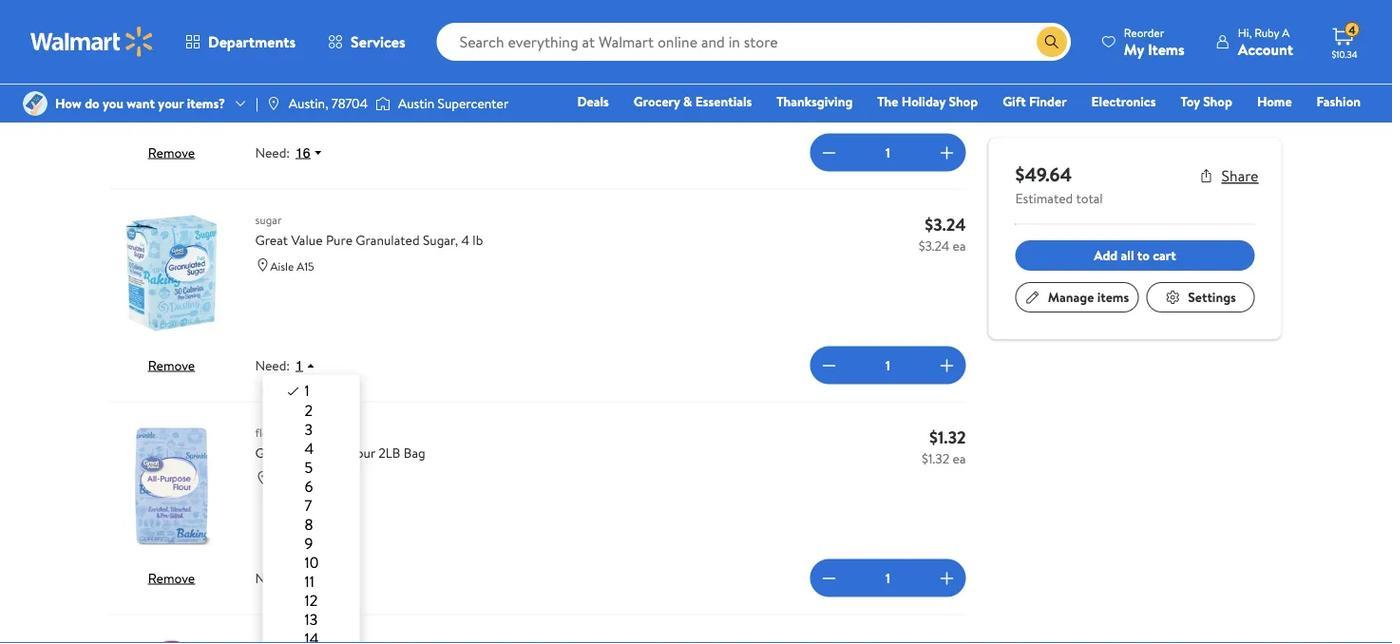 Task type: locate. For each thing, give the bounding box(es) containing it.
walmart image
[[30, 27, 154, 57]]

3 remove button from the top
[[148, 569, 195, 587]]

search icon image
[[1045, 34, 1060, 49]]

0 vertical spatial ea
[[953, 23, 966, 42]]

1 ea from the top
[[953, 23, 966, 42]]

1 vertical spatial a15
[[297, 471, 314, 487]]

lb
[[473, 231, 483, 249]]

value
[[291, 18, 323, 37], [291, 231, 323, 249]]

1 down the
[[886, 143, 891, 162]]

1 vertical spatial ea
[[953, 236, 966, 255]]

 image for austin, 78704
[[266, 96, 281, 111]]

the holiday shop
[[878, 92, 978, 111]]

$3.24
[[925, 212, 966, 236], [919, 236, 950, 255]]

1 vertical spatial value
[[291, 231, 323, 249]]

2
[[305, 400, 313, 421]]

3 remove from the top
[[148, 569, 195, 587]]

manage items button
[[1016, 282, 1139, 313]]

one debit
[[1216, 119, 1280, 137]]

1 left the 'increase quantity great value pure granulated sugar, 4 lb, current quantity 1' icon
[[886, 356, 891, 375]]

1 great from the top
[[255, 18, 288, 37]]

fashion registry
[[1142, 92, 1361, 137]]

8 option
[[286, 514, 352, 535]]

0 vertical spatial aisle a15
[[270, 258, 314, 274]]

1 horizontal spatial shop
[[1204, 92, 1233, 111]]

aisle a32
[[270, 45, 317, 61]]

1 vertical spatial need:
[[255, 356, 290, 375]]

 image
[[23, 91, 48, 116], [266, 96, 281, 111]]

1 shop from the left
[[949, 92, 978, 111]]

2 vertical spatial remove
[[148, 569, 195, 587]]

grocery & essentials
[[634, 92, 752, 111]]

supercenter
[[438, 94, 509, 113]]

toy
[[1181, 92, 1200, 111]]

1 need: from the top
[[255, 143, 290, 162]]

2lb
[[379, 444, 401, 462]]

great
[[255, 18, 288, 37], [255, 231, 288, 249]]

0 vertical spatial great
[[255, 18, 288, 37]]

total
[[1076, 189, 1103, 208]]

a15 up 7
[[297, 471, 314, 487]]

gift finder
[[1003, 92, 1067, 111]]

ea right $2.62
[[953, 23, 966, 42]]

great up aisle a32
[[255, 18, 288, 37]]

4
[[1349, 22, 1356, 38], [461, 231, 470, 249], [305, 438, 314, 459]]

 image for how do you want your items?
[[23, 91, 48, 116]]

$3.24 $3.24 ea
[[919, 212, 966, 255]]

electronics link
[[1083, 91, 1165, 112]]

aisle a15 for $1.32
[[270, 471, 314, 487]]

$49.64
[[1016, 161, 1072, 187]]

gift finder link
[[994, 91, 1076, 112]]

great value pure granulated sugar, 4 lb link
[[255, 230, 895, 250]]

1
[[886, 143, 891, 162], [886, 356, 891, 375], [296, 358, 303, 373], [305, 380, 310, 401], [886, 569, 891, 588]]

need: left 16
[[255, 143, 290, 162]]

1 remove button from the top
[[148, 143, 195, 162]]

ea for $1.32
[[953, 449, 966, 468]]

cart
[[1153, 246, 1177, 265]]

austin supercenter
[[398, 94, 509, 113]]

value up 'a32' in the top of the page
[[291, 18, 323, 37]]

14 option
[[286, 631, 352, 644]]

ea inside '$1.32 $1.32 ea'
[[953, 449, 966, 468]]

aisle a15 down sugar
[[270, 258, 314, 274]]

 image
[[375, 94, 391, 113]]

a15
[[297, 258, 314, 274], [297, 471, 314, 487]]

need:
[[255, 143, 290, 162], [255, 356, 290, 375], [255, 569, 290, 588]]

the holiday shop link
[[869, 91, 987, 112]]

aisle down all
[[270, 471, 294, 487]]

2 remove from the top
[[148, 356, 195, 374]]

13
[[305, 609, 318, 630]]

Search search field
[[437, 23, 1071, 61]]

0 horizontal spatial  image
[[23, 91, 48, 116]]

shop right toy
[[1204, 92, 1233, 111]]

3 aisle from the top
[[270, 471, 294, 487]]

1 horizontal spatial  image
[[266, 96, 281, 111]]

1 horizontal spatial 4
[[461, 231, 470, 249]]

remove button
[[148, 143, 195, 162], [148, 356, 195, 374], [148, 569, 195, 587]]

registry link
[[1134, 118, 1199, 138]]

ea down increase quantity great value large white eggs, 18 count, current quantity 1 icon
[[953, 236, 966, 255]]

2 option
[[286, 400, 352, 421]]

|
[[256, 94, 258, 113]]

1 aisle a15 from the top
[[270, 258, 314, 274]]

1 vertical spatial 4
[[461, 231, 470, 249]]

1 up 1, selected option
[[296, 358, 303, 373]]

0 vertical spatial need:
[[255, 143, 290, 162]]

austin
[[398, 94, 435, 113]]

$1.32
[[930, 425, 966, 449], [922, 449, 950, 468]]

do
[[85, 94, 100, 113]]

white
[[361, 18, 395, 37]]

ruby
[[1255, 24, 1280, 40]]

7
[[305, 495, 312, 516]]

shop
[[949, 92, 978, 111], [1204, 92, 1233, 111]]

1 vertical spatial remove button
[[148, 356, 195, 374]]

1 vertical spatial remove
[[148, 356, 195, 374]]

account
[[1238, 38, 1294, 59]]

gift
[[1003, 92, 1026, 111]]

2 vertical spatial aisle
[[270, 471, 294, 487]]

need: up 1, selected option
[[255, 356, 290, 375]]

need: for $3.24 ea
[[255, 356, 290, 375]]

1 vertical spatial aisle a15
[[270, 471, 314, 487]]

1 vertical spatial great
[[255, 231, 288, 249]]

aisle left 'a32' in the top of the page
[[270, 45, 294, 61]]

registry
[[1142, 119, 1191, 137]]

2 need: from the top
[[255, 356, 290, 375]]

1, selected option
[[286, 380, 352, 401]]

2 remove button from the top
[[148, 356, 195, 374]]

aisle down sugar
[[270, 258, 294, 274]]

1 a15 from the top
[[297, 258, 314, 274]]

a15 for $1.32
[[297, 471, 314, 487]]

0 vertical spatial 4
[[1349, 22, 1356, 38]]

0 vertical spatial value
[[291, 18, 323, 37]]

0 horizontal spatial 4
[[305, 438, 314, 459]]

 image right |
[[266, 96, 281, 111]]

1 down 1 popup button
[[305, 380, 310, 401]]

decrease quantity great value large white eggs, 18 count, current quantity 1 image
[[818, 141, 841, 164]]

5
[[305, 457, 313, 478]]

items
[[1098, 288, 1129, 307]]

ea down the 'increase quantity great value pure granulated sugar, 4 lb, current quantity 1' icon
[[953, 449, 966, 468]]

3 ea from the top
[[953, 449, 966, 468]]

2 vertical spatial need:
[[255, 569, 290, 588]]

9
[[305, 533, 313, 554]]

1 for $3.24 ea
[[886, 356, 891, 375]]

5 option
[[286, 457, 352, 478]]

13 option
[[286, 609, 352, 630]]

need: for $2.62 ea
[[255, 143, 290, 162]]

add
[[1094, 246, 1118, 265]]

16
[[296, 145, 311, 160]]

great down sugar
[[255, 231, 288, 249]]

reorder my items
[[1124, 24, 1185, 59]]

share button
[[1199, 165, 1259, 186]]

1 button
[[290, 357, 324, 374]]

2 great from the top
[[255, 231, 288, 249]]

holiday
[[902, 92, 946, 111]]

11
[[305, 571, 315, 592]]

1 left increase quantity gv all purpose flour 2lb bag, current quantity 1 icon
[[886, 569, 891, 588]]

0 vertical spatial aisle
[[270, 45, 294, 61]]

10
[[305, 552, 319, 573]]

2 aisle a15 from the top
[[270, 471, 314, 487]]

12
[[305, 590, 318, 611]]

&
[[683, 92, 692, 111]]

a15 down sugar great value pure granulated sugar, 4 lb on the top left
[[297, 258, 314, 274]]

2 vertical spatial remove button
[[148, 569, 195, 587]]

2 aisle from the top
[[270, 258, 294, 274]]

2 ea from the top
[[953, 236, 966, 255]]

3 need: from the top
[[255, 569, 290, 588]]

remove button for $3.24
[[148, 356, 195, 374]]

4 inside sugar great value pure granulated sugar, 4 lb
[[461, 231, 470, 249]]

2 vertical spatial ea
[[953, 449, 966, 468]]

ea inside $3.24 $3.24 ea
[[953, 236, 966, 255]]

1 remove from the top
[[148, 143, 195, 162]]

2 a15 from the top
[[297, 471, 314, 487]]

0 vertical spatial remove
[[148, 143, 195, 162]]

0 vertical spatial a15
[[297, 258, 314, 274]]

need: left the 11
[[255, 569, 290, 588]]

flour
[[255, 424, 279, 441]]

aisle a15 down all
[[270, 471, 314, 487]]

aisle for $1.32
[[270, 471, 294, 487]]

value left pure
[[291, 231, 323, 249]]

a15 for $3.24
[[297, 258, 314, 274]]

0 horizontal spatial shop
[[949, 92, 978, 111]]

shop right holiday
[[949, 92, 978, 111]]

settings
[[1188, 288, 1237, 307]]

1 vertical spatial aisle
[[270, 258, 294, 274]]

2 shop from the left
[[1204, 92, 1233, 111]]

0 vertical spatial remove button
[[148, 143, 195, 162]]

 image left how
[[23, 91, 48, 116]]

aisle for $3.24
[[270, 258, 294, 274]]

2 vertical spatial 4
[[305, 438, 314, 459]]

need: list box
[[263, 375, 360, 644]]

grocery & essentials link
[[625, 91, 761, 112]]

2 value from the top
[[291, 231, 323, 249]]

sugar great value pure granulated sugar, 4 lb
[[255, 211, 483, 249]]

12 option
[[286, 590, 352, 611]]



Task type: vqa. For each thing, say whether or not it's contained in the screenshot.
GAMES within the "list item"
no



Task type: describe. For each thing, give the bounding box(es) containing it.
want
[[127, 94, 155, 113]]

estimated
[[1016, 189, 1073, 208]]

electronics
[[1092, 92, 1156, 111]]

increase quantity gv all purpose flour 2lb bag, current quantity 1 image
[[936, 567, 959, 590]]

deals
[[577, 92, 609, 111]]

1 value from the top
[[291, 18, 323, 37]]

grocery
[[634, 92, 680, 111]]

$10.34
[[1332, 48, 1358, 60]]

fashion
[[1317, 92, 1361, 111]]

increase quantity great value large white eggs, 18 count, current quantity 1 image
[[936, 141, 959, 164]]

1 inside need: "list box"
[[305, 380, 310, 401]]

hi, ruby a account
[[1238, 24, 1294, 59]]

home
[[1258, 92, 1292, 111]]

home link
[[1249, 91, 1301, 112]]

78704
[[332, 94, 368, 113]]

increase quantity great value pure granulated sugar, 4 lb, current quantity 1 image
[[936, 354, 959, 377]]

great value large white eggs, 18 count
[[255, 18, 483, 37]]

1 aisle from the top
[[270, 45, 294, 61]]

eggs,
[[398, 18, 429, 37]]

1 for $1.32 ea
[[886, 569, 891, 588]]

bag
[[404, 444, 426, 462]]

one debit link
[[1207, 118, 1288, 138]]

how
[[55, 94, 82, 113]]

shop inside the holiday shop link
[[949, 92, 978, 111]]

pure
[[326, 231, 353, 249]]

the
[[878, 92, 899, 111]]

flour gv all purpose flour 2lb bag
[[255, 424, 426, 462]]

a32
[[297, 45, 317, 61]]

remove button for $1.32
[[148, 569, 195, 587]]

debit
[[1247, 119, 1280, 137]]

4 option
[[286, 438, 352, 459]]

large
[[326, 18, 358, 37]]

settings button
[[1147, 282, 1255, 313]]

$1.32 $1.32 ea
[[922, 425, 966, 468]]

one
[[1216, 119, 1244, 137]]

manage items
[[1048, 288, 1129, 307]]

Walmart Site-Wide search field
[[437, 23, 1071, 61]]

10 option
[[286, 552, 352, 573]]

6
[[305, 476, 313, 497]]

my
[[1124, 38, 1145, 59]]

to
[[1138, 246, 1150, 265]]

toy shop link
[[1173, 91, 1241, 112]]

aisle a15 for $3.24
[[270, 258, 314, 274]]

services
[[351, 31, 406, 52]]

1 for $2.62 ea
[[886, 143, 891, 162]]

sugar
[[255, 211, 282, 228]]

shop inside toy shop link
[[1204, 92, 1233, 111]]

flour
[[346, 444, 375, 462]]

$49.64 estimated total
[[1016, 161, 1103, 208]]

remove for $1.32
[[148, 569, 195, 587]]

sugar,
[[423, 231, 458, 249]]

items
[[1148, 38, 1185, 59]]

$2.62 ea
[[919, 23, 966, 42]]

6 option
[[286, 476, 352, 497]]

3
[[305, 419, 313, 440]]

how do you want your items?
[[55, 94, 225, 113]]

7 option
[[286, 495, 352, 516]]

a
[[1283, 24, 1290, 40]]

11 option
[[286, 571, 352, 592]]

3 option
[[286, 419, 352, 440]]

8
[[305, 514, 313, 535]]

1 inside popup button
[[296, 358, 303, 373]]

9 option
[[286, 533, 352, 554]]

departments button
[[169, 19, 312, 65]]

fashion link
[[1309, 91, 1370, 112]]

$2.62
[[919, 23, 950, 42]]

ea for $3.24
[[953, 236, 966, 255]]

thanksgiving link
[[768, 91, 862, 112]]

walmart+ link
[[1296, 118, 1370, 138]]

great inside sugar great value pure granulated sugar, 4 lb
[[255, 231, 288, 249]]

items?
[[187, 94, 225, 113]]

purpose
[[295, 444, 342, 462]]

gv
[[255, 444, 274, 462]]

manage
[[1048, 288, 1094, 307]]

decrease quantity gv all purpose flour 2lb bag, current quantity 1 image
[[818, 567, 841, 590]]

hi,
[[1238, 24, 1252, 40]]

4 inside 2 3 4 5 6 7 8 9 10 11 12 13
[[305, 438, 314, 459]]

add all to cart
[[1094, 246, 1177, 265]]

your
[[158, 94, 184, 113]]

add all to cart button
[[1016, 241, 1255, 271]]

austin, 78704
[[289, 94, 368, 113]]

2 horizontal spatial 4
[[1349, 22, 1356, 38]]

gv all purpose flour 2lb bag link
[[255, 443, 895, 463]]

decrease quantity great value pure granulated sugar, 4 lb, current quantity 1 image
[[818, 354, 841, 377]]

toy shop
[[1181, 92, 1233, 111]]

18
[[432, 18, 444, 37]]

thanksgiving
[[777, 92, 853, 111]]

essentials
[[696, 92, 752, 111]]

value inside sugar great value pure granulated sugar, 4 lb
[[291, 231, 323, 249]]

reorder
[[1124, 24, 1165, 40]]

deals link
[[569, 91, 618, 112]]

remove for $3.24
[[148, 356, 195, 374]]

2 3 4 5 6 7 8 9 10 11 12 13
[[305, 400, 319, 630]]

austin,
[[289, 94, 328, 113]]

great value large white eggs, 18 count link
[[255, 17, 895, 37]]

all
[[277, 444, 292, 462]]

16 button
[[290, 144, 331, 161]]

services button
[[312, 19, 422, 65]]



